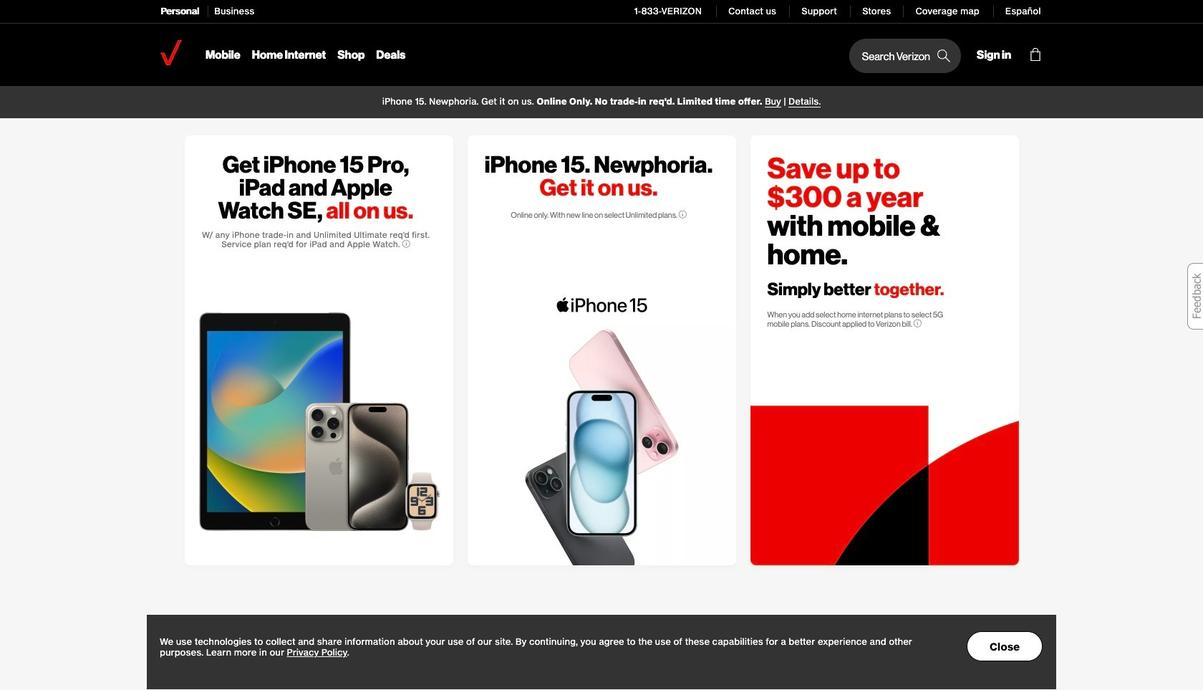 Task type: vqa. For each thing, say whether or not it's contained in the screenshot.
* in the $ 90 /line *
no



Task type: describe. For each thing, give the bounding box(es) containing it.
feedback image
[[1187, 262, 1204, 330]]



